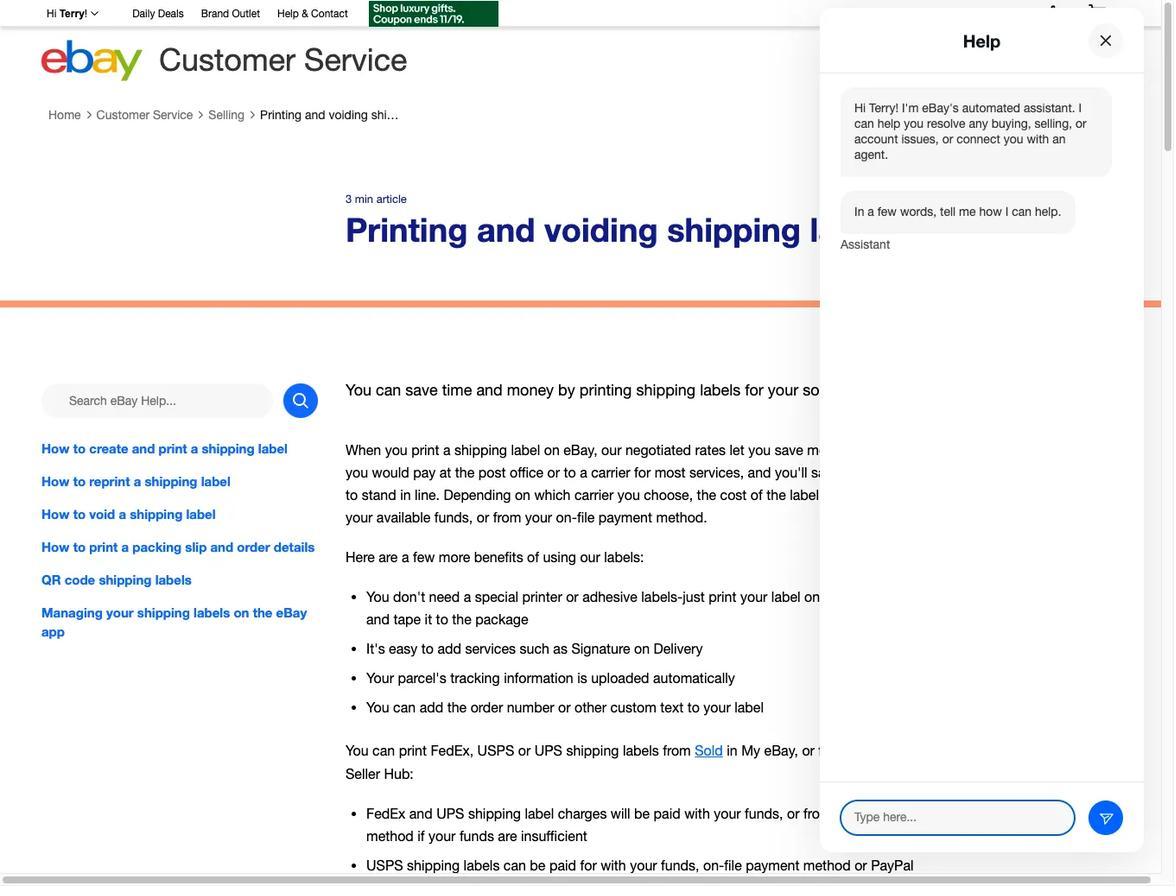 Task type: describe. For each thing, give the bounding box(es) containing it.
0 vertical spatial add
[[438, 642, 461, 657]]

tracking
[[450, 671, 500, 686]]

1 vertical spatial ebay,
[[764, 744, 798, 759]]

your inside fedex and ups shipping label charges will be paid with your funds, or from your on-file payment method if your funds are insufficient
[[836, 806, 863, 821]]

money inside when you print a shipping label on ebay, our negotiated rates let you save money relative to what you would pay at the post office or to a carrier for most services, and you'll save time by not having to stand in line. depending on which carrier you choose, the cost of the label can be paid for from your available funds, or from your on-file payment method.
[[807, 442, 849, 458]]

3
[[346, 193, 352, 206]]

0 horizontal spatial time
[[442, 381, 472, 399]]

help for help & contact
[[277, 8, 299, 20]]

be inside when you print a shipping label on ebay, our negotiated rates let you save money relative to what you would pay at the post office or to a carrier for most services, and you'll save time by not having to stand in line. depending on which carrier you choose, the cost of the label can be paid for from your available funds, or from your on-file payment method.
[[849, 488, 865, 503]]

hub:
[[384, 766, 414, 782]]

negotiated
[[626, 442, 691, 458]]

how to reprint a shipping label link
[[41, 471, 318, 490]]

your funds, inside 'usps shipping labels can be paid for with your funds, on-file payment method or paypal account. you'll see the option to select your payment method when printing a label'
[[630, 858, 700, 873]]

managing your shipping labels on the ebay app link
[[41, 603, 318, 641]]

how for how to create and print a shipping label
[[41, 440, 70, 456]]

terry
[[59, 8, 85, 20]]

to up which
[[564, 465, 576, 481]]

how
[[979, 204, 1002, 218]]

labels:
[[604, 550, 644, 565]]

automated
[[962, 101, 1021, 115]]

usps shipping labels can be paid for with your funds, on-file payment method or paypal account. you'll see the option to select your payment method when printing a label
[[366, 858, 914, 887]]

ebay inside account navigation
[[982, 7, 1006, 19]]

words,
[[900, 204, 937, 218]]

the inside 'usps shipping labels can be paid for with your funds, on-file payment method or paypal account. you'll see the option to select your payment method when printing a label'
[[486, 880, 506, 887]]

a right the void
[[119, 506, 126, 522]]

customer service link
[[96, 108, 193, 122]]

Let me know what you would like to do text field
[[841, 801, 1075, 836]]

qr
[[41, 572, 61, 587]]

service inside printing and voiding shipping labels main content
[[153, 108, 193, 122]]

file inside when you print a shipping label on ebay, our negotiated rates let you save money relative to what you would pay at the post office or to a carrier for most services, and you'll save time by not having to stand in line. depending on which carrier you choose, the cost of the label can be paid for from your available funds, or from your on-file payment method.
[[577, 510, 595, 526]]

watchlist link
[[880, 3, 951, 23]]

code
[[65, 572, 95, 587]]

tell
[[940, 204, 956, 218]]

funds,
[[434, 510, 473, 526]]

for left sold
[[745, 381, 764, 399]]

you for you can add the order number or other custom text to your label
[[366, 700, 389, 716]]

it's easy to add services such as signature on delivery
[[366, 642, 703, 657]]

with inside fedex and ups shipping label charges will be paid with your funds, or from your on-file payment method if your funds are insufficient
[[684, 806, 710, 821]]

option
[[510, 880, 549, 887]]

and inside when you print a shipping label on ebay, our negotiated rates let you save money relative to what you would pay at the post office or to a carrier for most services, and you'll save time by not having to stand in line. depending on which carrier you choose, the cost of the label can be paid for from your available funds, or from your on-file payment method.
[[748, 465, 771, 481]]

you down the when
[[346, 465, 368, 481]]

label inside how to reprint a shipping label link
[[201, 473, 231, 489]]

your inside you don't need a special printer or adhesive labels-just print your label on normal printer paper and tape it to the package
[[740, 590, 768, 605]]

you'll
[[775, 465, 808, 481]]

ebay.
[[901, 381, 939, 399]]

you down i'm
[[904, 117, 924, 130]]

ebay, inside when you print a shipping label on ebay, our negotiated rates let you save money relative to what you would pay at the post office or to a carrier for most services, and you'll save time by not having to stand in line. depending on which carrier you choose, the cost of the label can be paid for from your available funds, or from your on-file payment method.
[[564, 442, 598, 458]]

printing and voiding shipping labels main content
[[0, 100, 1161, 887]]

don't
[[393, 590, 425, 605]]

2 horizontal spatial method
[[803, 858, 851, 873]]

label inside how to void a shipping label link
[[186, 506, 216, 522]]

fedex and ups shipping label charges will be paid with your funds, or from your on-file payment method if your funds are insufficient
[[366, 806, 963, 844]]

0 horizontal spatial save
[[406, 381, 438, 399]]

on- inside fedex and ups shipping label charges will be paid with your funds, or from your on-file payment method if your funds are insufficient
[[867, 806, 888, 821]]

account navigation
[[37, 0, 1120, 29]]

by inside when you print a shipping label on ebay, our negotiated rates let you save money relative to what you would pay at the post office or to a carrier for most services, and you'll save time by not having to stand in line. depending on which carrier you choose, the cost of the label can be paid for from your available funds, or from your on-file payment method.
[[874, 465, 890, 481]]

you'll
[[424, 880, 457, 887]]

to inside how to create and print a shipping label link
[[73, 440, 86, 456]]

here are a few more benefits of using our labels:
[[346, 550, 644, 565]]

outlet
[[232, 8, 260, 20]]

and inside how to create and print a shipping label link
[[132, 440, 155, 456]]

you up would
[[385, 442, 408, 458]]

payment inside when you print a shipping label on ebay, our negotiated rates let you save money relative to what you would pay at the post office or to a carrier for most services, and you'll save time by not having to stand in line. depending on which carrier you choose, the cost of the label can be paid for from your available funds, or from your on-file payment method.
[[599, 510, 652, 526]]

you left choose,
[[618, 488, 640, 503]]

&
[[302, 8, 308, 20]]

for down not
[[900, 488, 916, 503]]

parcel's
[[398, 671, 447, 686]]

if
[[418, 828, 425, 844]]

0 horizontal spatial i
[[1006, 204, 1009, 218]]

managing
[[41, 605, 103, 620]]

a up at
[[443, 442, 451, 458]]

a left packing
[[121, 539, 129, 554]]

selling link
[[209, 108, 245, 122]]

using
[[543, 550, 576, 565]]

paid inside 'usps shipping labels can be paid for with your funds, on-file payment method or paypal account. you'll see the option to select your payment method when printing a label'
[[549, 858, 576, 873]]

available
[[377, 510, 431, 526]]

let
[[730, 442, 745, 458]]

charges
[[558, 806, 607, 821]]

on left delivery
[[634, 642, 650, 657]]

1 vertical spatial of
[[527, 550, 539, 565]]

to right easy
[[421, 642, 434, 657]]

can inside when you print a shipping label on ebay, our negotiated rates let you save money relative to what you would pay at the post office or to a carrier for most services, and you'll save time by not having to stand in line. depending on which carrier you choose, the cost of the label can be paid for from your available funds, or from your on-file payment method.
[[823, 488, 845, 503]]

your funds
[[429, 828, 494, 844]]

tape
[[394, 612, 421, 628]]

need
[[429, 590, 460, 605]]

in
[[855, 204, 864, 218]]

can inside 'usps shipping labels can be paid for with your funds, on-file payment method or paypal account. you'll see the option to select your payment method when printing a label'
[[504, 858, 526, 873]]

on- inside 'usps shipping labels can be paid for with your funds, on-file payment method or paypal account. you'll see the option to select your payment method when printing a label'
[[703, 858, 724, 873]]

2 printer from the left
[[870, 590, 910, 605]]

your funds, inside fedex and ups shipping label charges will be paid with your funds, or from your on-file payment method if your funds are insufficient
[[714, 806, 783, 821]]

when
[[749, 880, 783, 887]]

help heading
[[963, 30, 1001, 51]]

your shopping cart image
[[1088, 4, 1108, 22]]

label inside fedex and ups shipping label charges will be paid with your funds, or from your on-file payment method if your funds are insufficient
[[525, 806, 554, 821]]

0 horizontal spatial order
[[237, 539, 270, 554]]

1 horizontal spatial in
[[727, 744, 738, 759]]

how to create and print a shipping label link
[[41, 439, 318, 458]]

hi for hi terry !
[[47, 8, 56, 20]]

the inside you don't need a special printer or adhesive labels-just print your label on normal printer paper and tape it to the package
[[452, 612, 472, 628]]

2 vertical spatial method
[[698, 880, 745, 887]]

on- inside when you print a shipping label on ebay, our negotiated rates let you save money relative to what you would pay at the post office or to a carrier for most services, and you'll save time by not having to stand in line. depending on which carrier you choose, the cost of the label can be paid for from your available funds, or from your on-file payment method.
[[556, 510, 577, 526]]

custom
[[610, 700, 657, 716]]

you right let
[[748, 442, 771, 458]]

labels-
[[641, 590, 683, 605]]

see
[[461, 880, 483, 887]]

a right office
[[580, 465, 587, 481]]

post
[[479, 465, 506, 481]]

seller
[[346, 766, 380, 782]]

rates
[[695, 442, 726, 458]]

sell link
[[845, 7, 878, 19]]

voiding inside 3 min article printing and voiding shipping labels
[[544, 210, 658, 249]]

you can add the order number or other custom text to your label
[[366, 700, 764, 716]]

of inside when you print a shipping label on ebay, our negotiated rates let you save money relative to what you would pay at the post office or to a carrier for most services, and you'll save time by not having to stand in line. depending on which carrier you choose, the cost of the label can be paid for from your available funds, or from your on-file payment method.
[[751, 488, 763, 503]]

customer inside printing and voiding shipping labels main content
[[96, 108, 150, 122]]

buying,
[[992, 117, 1031, 130]]

home link
[[48, 108, 81, 122]]

article
[[376, 193, 407, 206]]

assistant.
[[1024, 101, 1075, 115]]

reprint
[[89, 473, 130, 489]]

app
[[41, 624, 65, 639]]

other
[[575, 700, 607, 716]]

what
[[917, 442, 947, 458]]

on inside you don't need a special printer or adhesive labels-just print your label on normal printer paper and tape it to the package
[[804, 590, 820, 605]]

signature
[[571, 642, 630, 657]]

0 horizontal spatial printing
[[580, 381, 632, 399]]

customer service inside printing and voiding shipping labels main content
[[96, 108, 193, 122]]

depending
[[444, 488, 511, 503]]

method inside fedex and ups shipping label charges will be paid with your funds, or from your on-file payment method if your funds are insufficient
[[366, 828, 414, 844]]

payment up when
[[746, 858, 800, 873]]

1 horizontal spatial usps
[[477, 744, 514, 759]]

2 vertical spatial save
[[811, 465, 840, 481]]

in inside in seller hub:
[[955, 744, 965, 759]]

you down buying,
[[1004, 132, 1024, 146]]

sell
[[853, 7, 870, 19]]

1 horizontal spatial order
[[471, 700, 503, 716]]

method.
[[656, 510, 707, 526]]

and inside how to print a packing slip and order details link
[[210, 539, 233, 554]]

on down office
[[515, 488, 531, 503]]

shipping inside fedex and ups shipping label charges will be paid with your funds, or from your on-file payment method if your funds are insufficient
[[468, 806, 521, 821]]

file inside fedex and ups shipping label charges will be paid with your funds, or from your on-file payment method if your funds are insufficient
[[888, 806, 905, 821]]

any
[[969, 117, 988, 130]]

and inside 3 min article printing and voiding shipping labels
[[477, 210, 535, 249]]

brand
[[201, 8, 229, 20]]

sold
[[803, 381, 832, 399]]

daily deals link
[[132, 5, 184, 24]]

a inside the help region
[[868, 204, 874, 218]]

it's
[[366, 642, 385, 657]]

customer service banner
[[37, 0, 1120, 86]]

number
[[507, 700, 554, 716]]

help region
[[820, 8, 1144, 853]]

pay
[[413, 465, 436, 481]]

to left stand
[[346, 488, 358, 503]]

a inside you don't need a special printer or adhesive labels-just print your label on normal printer paper and tape it to the package
[[464, 590, 471, 605]]

paper
[[914, 590, 950, 605]]

sold link
[[695, 744, 723, 759]]

information
[[504, 671, 574, 686]]

sold
[[695, 744, 723, 759]]

payment down fedex and ups shipping label charges will be paid with your funds, or from your on-file payment method if your funds are insufficient
[[640, 880, 694, 887]]

paypal
[[871, 858, 914, 873]]



Task type: vqa. For each thing, say whether or not it's contained in the screenshot.
Sell link
yes



Task type: locate. For each thing, give the bounding box(es) containing it.
1 vertical spatial method
[[803, 858, 851, 873]]

to inside you don't need a special printer or adhesive labels-just print your label on normal printer paper and tape it to the package
[[436, 612, 448, 628]]

1 vertical spatial by
[[874, 465, 890, 481]]

0 vertical spatial on-
[[556, 510, 577, 526]]

brand outlet link
[[201, 5, 260, 24]]

office
[[510, 465, 544, 481]]

0 horizontal spatial your funds,
[[630, 858, 700, 873]]

home
[[48, 108, 81, 122]]

ups inside fedex and ups shipping label charges will be paid with your funds, or from your on-file payment method if your funds are insufficient
[[437, 806, 464, 821]]

0 vertical spatial few
[[878, 204, 897, 218]]

0 vertical spatial with
[[1027, 132, 1049, 146]]

in right sold link
[[727, 744, 738, 759]]

0 horizontal spatial our
[[580, 550, 600, 565]]

would
[[372, 465, 409, 481]]

money up office
[[507, 381, 554, 399]]

1 horizontal spatial printer
[[870, 590, 910, 605]]

0 vertical spatial help
[[277, 8, 299, 20]]

labels inside 3 min article printing and voiding shipping labels
[[810, 210, 902, 249]]

how to create and print a shipping label
[[41, 440, 288, 456]]

how for how to print a packing slip and order details
[[41, 539, 70, 554]]

paid
[[869, 488, 896, 503], [654, 806, 681, 821], [549, 858, 576, 873]]

be inside fedex and ups shipping label charges will be paid with your funds, or from your on-file payment method if your funds are insufficient
[[634, 806, 650, 821]]

my ebay link
[[956, 3, 1025, 23]]

payment up labels:
[[599, 510, 652, 526]]

payment inside fedex and ups shipping label charges will be paid with your funds, or from your on-file payment method if your funds are insufficient
[[909, 806, 963, 821]]

print inside you don't need a special printer or adhesive labels-just print your label on normal printer paper and tape it to the package
[[709, 590, 737, 605]]

customer service right home link
[[96, 108, 193, 122]]

such
[[520, 642, 549, 657]]

help
[[878, 117, 901, 130]]

to inside how to print a packing slip and order details link
[[73, 539, 86, 554]]

how left the void
[[41, 506, 70, 522]]

order down tracking
[[471, 700, 503, 716]]

with inside the hi terry! i'm ebay's automated assistant. i can help you resolve any buying, selling, or account issues, or connect you with an agent.
[[1027, 132, 1049, 146]]

void
[[89, 506, 115, 522]]

printer left paper on the right of page
[[870, 590, 910, 605]]

are inside fedex and ups shipping label charges will be paid with your funds, or from your on-file payment method if your funds are insufficient
[[498, 828, 517, 844]]

printer down the using
[[522, 590, 562, 605]]

your funds, down fedex and ups shipping label charges will be paid with your funds, or from your on-file payment method if your funds are insufficient
[[630, 858, 700, 873]]

you for you don't need a special printer or adhesive labels-just print your label on normal printer paper and tape it to the package
[[366, 590, 389, 605]]

add down parcel's
[[420, 700, 443, 716]]

shipping inside managing your shipping labels on the ebay app
[[137, 605, 190, 620]]

account.
[[366, 880, 420, 887]]

time
[[442, 381, 472, 399], [844, 465, 871, 481]]

few
[[878, 204, 897, 218], [413, 550, 435, 565]]

on- up paypal
[[867, 806, 888, 821]]

method left when
[[698, 880, 745, 887]]

an
[[1053, 132, 1066, 146]]

to inside how to void a shipping label link
[[73, 506, 86, 522]]

be up option
[[530, 858, 546, 873]]

items
[[837, 381, 874, 399]]

the inside managing your shipping labels on the ebay app
[[253, 605, 273, 620]]

your
[[768, 381, 799, 399], [346, 510, 373, 526], [525, 510, 552, 526], [740, 590, 768, 605], [106, 605, 134, 620], [704, 700, 731, 716], [836, 806, 863, 821], [609, 880, 637, 887]]

0 horizontal spatial help
[[277, 8, 299, 20]]

you up the when
[[346, 381, 372, 399]]

0 vertical spatial ebay
[[982, 7, 1006, 19]]

0 vertical spatial ups
[[535, 744, 562, 759]]

my up help heading
[[965, 7, 979, 19]]

hi for hi terry! i'm ebay's automated assistant. i can help you resolve any buying, selling, or account issues, or connect you with an agent.
[[855, 101, 866, 115]]

packing
[[132, 539, 182, 554]]

ebay, right sold link
[[764, 744, 798, 759]]

1 vertical spatial usps
[[366, 858, 403, 873]]

easy
[[389, 642, 418, 657]]

help inside help & contact link
[[277, 8, 299, 20]]

resolve
[[927, 117, 966, 130]]

method left paypal
[[803, 858, 851, 873]]

select
[[569, 880, 606, 887]]

help inside the help region
[[963, 30, 1001, 51]]

your funds, up when
[[714, 806, 783, 821]]

on up which
[[544, 442, 560, 458]]

usps inside 'usps shipping labels can be paid for with your funds, on-file payment method or paypal account. you'll see the option to select your payment method when printing a label'
[[366, 858, 403, 873]]

i inside the hi terry! i'm ebay's automated assistant. i can help you resolve any buying, selling, or account issues, or connect you with an agent.
[[1079, 101, 1082, 115]]

the
[[455, 465, 475, 481], [697, 488, 716, 503], [767, 488, 786, 503], [253, 605, 273, 620], [452, 612, 472, 628], [447, 700, 467, 716], [851, 744, 870, 759], [486, 880, 506, 887]]

service
[[304, 41, 407, 78], [153, 108, 193, 122]]

can
[[855, 117, 874, 130], [1012, 204, 1032, 218], [376, 381, 401, 399], [823, 488, 845, 503], [393, 700, 416, 716], [373, 744, 395, 759], [504, 858, 526, 873]]

1 vertical spatial our
[[580, 550, 600, 565]]

time inside when you print a shipping label on ebay, our negotiated rates let you save money relative to what you would pay at the post office or to a carrier for most services, and you'll save time by not having to stand in line. depending on which carrier you choose, the cost of the label can be paid for from your available funds, or from your on-file payment method.
[[844, 465, 871, 481]]

0 vertical spatial hi
[[47, 8, 56, 20]]

are right here
[[379, 550, 398, 565]]

how for how to void a shipping label
[[41, 506, 70, 522]]

1 vertical spatial carrier
[[575, 488, 614, 503]]

1 horizontal spatial on-
[[703, 858, 724, 873]]

a inside 'usps shipping labels can be paid for with your funds, on-file payment method or paypal account. you'll see the option to select your payment method when printing a label'
[[837, 880, 844, 887]]

on- down fedex and ups shipping label charges will be paid with your funds, or from your on-file payment method if your funds are insufficient
[[703, 858, 724, 873]]

1 horizontal spatial customer
[[159, 41, 296, 78]]

a right need
[[464, 590, 471, 605]]

0 vertical spatial be
[[849, 488, 865, 503]]

hi left terry
[[47, 8, 56, 20]]

i right assistant.
[[1079, 101, 1082, 115]]

voiding
[[329, 108, 368, 122], [544, 210, 658, 249]]

normal
[[824, 590, 866, 605]]

qr code shipping labels link
[[41, 570, 318, 589]]

2 horizontal spatial paid
[[869, 488, 896, 503]]

1 how from the top
[[41, 440, 70, 456]]

deals
[[158, 8, 184, 20]]

to up not
[[901, 442, 913, 458]]

from inside fedex and ups shipping label charges will be paid with your funds, or from your on-file payment method if your funds are insufficient
[[804, 806, 832, 821]]

0 vertical spatial customer
[[159, 41, 296, 78]]

with inside 'usps shipping labels can be paid for with your funds, on-file payment method or paypal account. you'll see the option to select your payment method when printing a label'
[[601, 858, 626, 873]]

my ebay
[[965, 7, 1006, 19]]

can inside the hi terry! i'm ebay's automated assistant. i can help you resolve any buying, selling, or account issues, or connect you with an agent.
[[855, 117, 874, 130]]

of left the using
[[527, 550, 539, 565]]

be right will
[[634, 806, 650, 821]]

print right the "just"
[[709, 590, 737, 605]]

in left the line.
[[400, 488, 411, 503]]

order left details on the left
[[237, 539, 270, 554]]

uploaded
[[591, 671, 649, 686]]

few inside printing and voiding shipping labels main content
[[413, 550, 435, 565]]

0 vertical spatial our
[[601, 442, 622, 458]]

connect
[[957, 132, 1000, 146]]

1 horizontal spatial with
[[684, 806, 710, 821]]

in inside when you print a shipping label on ebay, our negotiated rates let you save money relative to what you would pay at the post office or to a carrier for most services, and you'll save time by not having to stand in line. depending on which carrier you choose, the cost of the label can be paid for from your available funds, or from your on-file payment method.
[[400, 488, 411, 503]]

customer down brand outlet link
[[159, 41, 296, 78]]

1 horizontal spatial few
[[878, 204, 897, 218]]

file inside 'usps shipping labels can be paid for with your funds, on-file payment method or paypal account. you'll see the option to select your payment method when printing a label'
[[724, 858, 742, 873]]

0 horizontal spatial usps
[[366, 858, 403, 873]]

print for when you print a shipping label on ebay, our negotiated rates let you save money relative to what you would pay at the post office or to a carrier for most services, and you'll save time by not having to stand in line. depending on which carrier you choose, the cost of the label can be paid for from your available funds, or from your on-file payment method.
[[411, 442, 439, 458]]

to right text
[[688, 700, 700, 716]]

0 vertical spatial customer service
[[159, 41, 407, 78]]

delivery
[[654, 642, 703, 657]]

customer inside banner
[[159, 41, 296, 78]]

issues,
[[902, 132, 939, 146]]

which
[[534, 488, 571, 503]]

to
[[73, 440, 86, 456], [901, 442, 913, 458], [564, 465, 576, 481], [73, 473, 86, 489], [346, 488, 358, 503], [73, 506, 86, 522], [73, 539, 86, 554], [436, 612, 448, 628], [421, 642, 434, 657], [688, 700, 700, 716], [553, 880, 565, 887]]

to right it
[[436, 612, 448, 628]]

for down negotiated
[[634, 465, 651, 481]]

printing
[[580, 381, 632, 399], [786, 880, 833, 887]]

shipping inside when you print a shipping label on ebay, our negotiated rates let you save money relative to what you would pay at the post office or to a carrier for most services, and you'll save time by not having to stand in line. depending on which carrier you choose, the cost of the label can be paid for from your available funds, or from your on-file payment method.
[[454, 442, 507, 458]]

0 vertical spatial your funds,
[[714, 806, 783, 821]]

print up 'hub:'
[[399, 744, 427, 759]]

be down relative
[[849, 488, 865, 503]]

printing and voiding shipping labels link
[[260, 108, 452, 122]]

1 vertical spatial with
[[684, 806, 710, 821]]

save up you'll
[[775, 442, 803, 458]]

2 horizontal spatial on-
[[867, 806, 888, 821]]

printing inside 3 min article printing and voiding shipping labels
[[346, 210, 468, 249]]

not
[[893, 465, 913, 481]]

1 vertical spatial customer
[[96, 108, 150, 122]]

our left negotiated
[[601, 442, 622, 458]]

money up you'll
[[807, 442, 849, 458]]

0 vertical spatial file
[[577, 510, 595, 526]]

shipping inside 'usps shipping labels can be paid for with your funds, on-file payment method or paypal account. you'll see the option to select your payment method when printing a label'
[[407, 858, 460, 873]]

1 horizontal spatial hi
[[855, 101, 866, 115]]

0 horizontal spatial be
[[530, 858, 546, 873]]

or
[[1076, 117, 1087, 130], [942, 132, 953, 146], [547, 465, 560, 481], [477, 510, 489, 526], [566, 590, 579, 605], [558, 700, 571, 716], [518, 744, 531, 759], [802, 744, 815, 759], [787, 806, 800, 821], [855, 858, 867, 873]]

save right you'll
[[811, 465, 840, 481]]

few right in
[[878, 204, 897, 218]]

help for help
[[963, 30, 1001, 51]]

0 vertical spatial my
[[965, 7, 979, 19]]

help down my ebay
[[963, 30, 1001, 51]]

with
[[1027, 132, 1049, 146], [684, 806, 710, 821], [601, 858, 626, 873]]

0 horizontal spatial voiding
[[329, 108, 368, 122]]

to left select
[[553, 880, 565, 887]]

time up at
[[442, 381, 472, 399]]

2 horizontal spatial be
[[849, 488, 865, 503]]

with down sold link
[[684, 806, 710, 821]]

at
[[440, 465, 451, 481]]

with up select
[[601, 858, 626, 873]]

2 vertical spatial with
[[601, 858, 626, 873]]

paid down not
[[869, 488, 896, 503]]

customer service inside banner
[[159, 41, 407, 78]]

labels
[[421, 108, 452, 122], [810, 210, 902, 249], [700, 381, 741, 399], [155, 572, 192, 587], [194, 605, 230, 620], [623, 744, 659, 759], [464, 858, 500, 873]]

i
[[1079, 101, 1082, 115], [1006, 204, 1009, 218]]

account
[[855, 132, 898, 146]]

cost
[[720, 488, 747, 503]]

0 vertical spatial ebay,
[[564, 442, 598, 458]]

few inside the help region
[[878, 204, 897, 218]]

on inside managing your shipping labels on the ebay app
[[234, 605, 249, 620]]

1 horizontal spatial i
[[1079, 101, 1082, 115]]

print down the void
[[89, 539, 118, 554]]

special
[[475, 590, 518, 605]]

!
[[85, 8, 87, 20]]

1 vertical spatial service
[[153, 108, 193, 122]]

our for negotiated
[[601, 442, 622, 458]]

are right 'your funds' at bottom left
[[498, 828, 517, 844]]

your
[[366, 671, 394, 686]]

on down qr code shipping labels link
[[234, 605, 249, 620]]

carrier down negotiated
[[591, 465, 630, 481]]

1 horizontal spatial your funds,
[[714, 806, 783, 821]]

0 vertical spatial by
[[558, 381, 575, 399]]

1 horizontal spatial file
[[724, 858, 742, 873]]

1 vertical spatial customer service
[[96, 108, 193, 122]]

you
[[346, 381, 372, 399], [366, 590, 389, 605], [366, 700, 389, 716], [346, 744, 369, 759]]

service down the contact
[[304, 41, 407, 78]]

2 vertical spatial be
[[530, 858, 546, 873]]

selling,
[[1035, 117, 1072, 130]]

label inside you don't need a special printer or adhesive labels-just print your label on normal printer paper and tape it to the package
[[771, 590, 801, 605]]

0 vertical spatial carrier
[[591, 465, 630, 481]]

1 horizontal spatial help
[[963, 30, 1001, 51]]

you left don't
[[366, 590, 389, 605]]

or inside fedex and ups shipping label charges will be paid with your funds, or from your on-file payment method if your funds are insufficient
[[787, 806, 800, 821]]

1 horizontal spatial are
[[498, 828, 517, 844]]

1 horizontal spatial by
[[874, 465, 890, 481]]

1 horizontal spatial be
[[634, 806, 650, 821]]

1 vertical spatial add
[[420, 700, 443, 716]]

service inside banner
[[304, 41, 407, 78]]

be inside 'usps shipping labels can be paid for with your funds, on-file payment method or paypal account. you'll see the option to select your payment method when printing a label'
[[530, 858, 546, 873]]

labels inside managing your shipping labels on the ebay app
[[194, 605, 230, 620]]

print up how to reprint a shipping label link
[[159, 440, 187, 456]]

1 horizontal spatial my
[[965, 7, 979, 19]]

printing inside 'usps shipping labels can be paid for with your funds, on-file payment method or paypal account. you'll see the option to select your payment method when printing a label'
[[786, 880, 833, 887]]

a down available
[[402, 550, 409, 565]]

labels inside 'usps shipping labels can be paid for with your funds, on-file payment method or paypal account. you'll see the option to select your payment method when printing a label'
[[464, 858, 500, 873]]

shipping inside 3 min article printing and voiding shipping labels
[[667, 210, 801, 249]]

ebay, up which
[[564, 442, 598, 458]]

on
[[879, 381, 896, 399], [544, 442, 560, 458], [515, 488, 531, 503], [804, 590, 820, 605], [234, 605, 249, 620], [634, 642, 650, 657]]

a up how to reprint a shipping label link
[[191, 440, 198, 456]]

a right in
[[868, 204, 874, 218]]

ebay,
[[564, 442, 598, 458], [764, 744, 798, 759]]

your inside 'usps shipping labels can be paid for with your funds, on-file payment method or paypal account. you'll see the option to select your payment method when printing a label'
[[609, 880, 637, 887]]

managing your shipping labels on the ebay app
[[41, 605, 307, 639]]

is
[[577, 671, 587, 686]]

assistant
[[841, 237, 890, 251]]

0 vertical spatial are
[[379, 550, 398, 565]]

0 vertical spatial method
[[366, 828, 414, 844]]

0 horizontal spatial service
[[153, 108, 193, 122]]

you inside you don't need a special printer or adhesive labels-just print your label on normal printer paper and tape it to the package
[[366, 590, 389, 605]]

print for you can print fedex, usps or ups shipping labels from sold in my ebay, or from the
[[399, 744, 427, 759]]

when
[[346, 442, 381, 458]]

printing down article
[[346, 210, 468, 249]]

our for labels:
[[580, 550, 600, 565]]

how left reprint
[[41, 473, 70, 489]]

how to print a packing slip and order details link
[[41, 537, 318, 556]]

0 horizontal spatial ebay,
[[564, 442, 598, 458]]

0 vertical spatial money
[[507, 381, 554, 399]]

how for how to reprint a shipping label
[[41, 473, 70, 489]]

package
[[475, 612, 528, 628]]

in up 'let me know what you would like to do' text box
[[955, 744, 965, 759]]

to up code at the left
[[73, 539, 86, 554]]

my inside account navigation
[[965, 7, 979, 19]]

0 horizontal spatial customer
[[96, 108, 150, 122]]

i right how
[[1006, 204, 1009, 218]]

1 vertical spatial save
[[775, 442, 803, 458]]

1 horizontal spatial time
[[844, 465, 871, 481]]

print for how to print a packing slip and order details
[[89, 539, 118, 554]]

text
[[660, 700, 684, 716]]

1 horizontal spatial printing
[[346, 210, 468, 249]]

0 horizontal spatial with
[[601, 858, 626, 873]]

save up "pay"
[[406, 381, 438, 399]]

min
[[355, 193, 373, 206]]

get the coupon image
[[369, 1, 498, 27]]

a right reprint
[[134, 473, 141, 489]]

will
[[611, 806, 630, 821]]

or inside you don't need a special printer or adhesive labels-just print your label on normal printer paper and tape it to the package
[[566, 590, 579, 605]]

1 horizontal spatial ebay,
[[764, 744, 798, 759]]

daily deals
[[132, 8, 184, 20]]

help left &
[[277, 8, 299, 20]]

you for you can save time and money by printing shipping labels for your sold items on ebay.
[[346, 381, 372, 399]]

0 horizontal spatial hi
[[47, 8, 56, 20]]

customer service down &
[[159, 41, 407, 78]]

1 vertical spatial my
[[742, 744, 760, 759]]

you up seller
[[346, 744, 369, 759]]

i'm
[[902, 101, 919, 115]]

2 horizontal spatial save
[[811, 465, 840, 481]]

print inside when you print a shipping label on ebay, our negotiated rates let you save money relative to what you would pay at the post office or to a carrier for most services, and you'll save time by not having to stand in line. depending on which carrier you choose, the cost of the label can be paid for from your available funds, or from your on-file payment method.
[[411, 442, 439, 458]]

how to print a packing slip and order details
[[41, 539, 315, 554]]

ebay
[[982, 7, 1006, 19], [276, 605, 307, 620]]

0 horizontal spatial my
[[742, 744, 760, 759]]

a right when
[[837, 880, 844, 887]]

4 how from the top
[[41, 539, 70, 554]]

service left selling link
[[153, 108, 193, 122]]

more
[[439, 550, 470, 565]]

1 horizontal spatial ups
[[535, 744, 562, 759]]

paid inside fedex and ups shipping label charges will be paid with your funds, or from your on-file payment method if your funds are insufficient
[[654, 806, 681, 821]]

you can save time and money by printing shipping labels for your sold items on ebay.
[[346, 381, 939, 399]]

1 horizontal spatial money
[[807, 442, 849, 458]]

1 horizontal spatial of
[[751, 488, 763, 503]]

you down the your
[[366, 700, 389, 716]]

2 vertical spatial file
[[724, 858, 742, 873]]

me
[[959, 204, 976, 218]]

payment up paypal
[[909, 806, 963, 821]]

0 horizontal spatial are
[[379, 550, 398, 565]]

agent.
[[855, 148, 888, 161]]

0 vertical spatial voiding
[[329, 108, 368, 122]]

our inside when you print a shipping label on ebay, our negotiated rates let you save money relative to what you would pay at the post office or to a carrier for most services, and you'll save time by not having to stand in line. depending on which carrier you choose, the cost of the label can be paid for from your available funds, or from your on-file payment method.
[[601, 442, 622, 458]]

hi
[[47, 8, 56, 20], [855, 101, 866, 115]]

0 vertical spatial printing
[[260, 108, 302, 122]]

1 horizontal spatial ebay
[[982, 7, 1006, 19]]

how up qr in the bottom left of the page
[[41, 539, 70, 554]]

printing right selling link
[[260, 108, 302, 122]]

hi inside account navigation
[[47, 8, 56, 20]]

printing right when
[[786, 880, 833, 887]]

by
[[558, 381, 575, 399], [874, 465, 890, 481]]

2 vertical spatial paid
[[549, 858, 576, 873]]

my inside printing and voiding shipping labels main content
[[742, 744, 760, 759]]

your inside managing your shipping labels on the ebay app
[[106, 605, 134, 620]]

0 horizontal spatial on-
[[556, 510, 577, 526]]

1 printer from the left
[[522, 590, 562, 605]]

print up "pay"
[[411, 442, 439, 458]]

and inside you don't need a special printer or adhesive labels-just print your label on normal printer paper and tape it to the package
[[366, 612, 390, 628]]

label inside how to create and print a shipping label link
[[258, 440, 288, 456]]

paid inside when you print a shipping label on ebay, our negotiated rates let you save money relative to what you would pay at the post office or to a carrier for most services, and you'll save time by not having to stand in line. depending on which carrier you choose, the cost of the label can be paid for from your available funds, or from your on-file payment method.
[[869, 488, 896, 503]]

Search eBay Help... text field
[[41, 383, 273, 418]]

0 vertical spatial save
[[406, 381, 438, 399]]

to inside how to reprint a shipping label link
[[73, 473, 86, 489]]

0 vertical spatial i
[[1079, 101, 1082, 115]]

hi terry !
[[47, 8, 87, 20]]

to inside 'usps shipping labels can be paid for with your funds, on-file payment method or paypal account. you'll see the option to select your payment method when printing a label'
[[553, 880, 565, 887]]

2 horizontal spatial with
[[1027, 132, 1049, 146]]

and
[[305, 108, 325, 122], [477, 210, 535, 249], [476, 381, 503, 399], [132, 440, 155, 456], [748, 465, 771, 481], [210, 539, 233, 554], [366, 612, 390, 628], [409, 806, 433, 821]]

how to void a shipping label
[[41, 506, 216, 522]]

to left create
[[73, 440, 86, 456]]

ebay inside managing your shipping labels on the ebay app
[[276, 605, 307, 620]]

print
[[159, 440, 187, 456], [411, 442, 439, 458], [89, 539, 118, 554], [709, 590, 737, 605], [399, 744, 427, 759]]

3 min article printing and voiding shipping labels
[[346, 193, 902, 249]]

1 horizontal spatial paid
[[654, 806, 681, 821]]

my right sold link
[[742, 744, 760, 759]]

2 how from the top
[[41, 473, 70, 489]]

and inside fedex and ups shipping label charges will be paid with your funds, or from your on-file payment method if your funds are insufficient
[[409, 806, 433, 821]]

printing up negotiated
[[580, 381, 632, 399]]

most
[[655, 465, 686, 481]]

of right "cost"
[[751, 488, 763, 503]]

on right items on the right of the page
[[879, 381, 896, 399]]

1 vertical spatial few
[[413, 550, 435, 565]]

our
[[601, 442, 622, 458], [580, 550, 600, 565]]

0 horizontal spatial printing
[[260, 108, 302, 122]]

ebay down details on the left
[[276, 605, 307, 620]]

0 horizontal spatial ups
[[437, 806, 464, 821]]

1 horizontal spatial save
[[775, 442, 803, 458]]

on- down which
[[556, 510, 577, 526]]

hi inside the hi terry! i'm ebay's automated assistant. i can help you resolve any buying, selling, or account issues, or connect you with an agent.
[[855, 101, 866, 115]]

0 vertical spatial usps
[[477, 744, 514, 759]]

1 horizontal spatial method
[[698, 880, 745, 887]]

label inside 'usps shipping labels can be paid for with your funds, on-file payment method or paypal account. you'll see the option to select your payment method when printing a label'
[[848, 880, 877, 887]]

choose,
[[644, 488, 693, 503]]

on-
[[556, 510, 577, 526], [867, 806, 888, 821], [703, 858, 724, 873]]

0 horizontal spatial in
[[400, 488, 411, 503]]

or inside 'usps shipping labels can be paid for with your funds, on-file payment method or paypal account. you'll see the option to select your payment method when printing a label'
[[855, 858, 867, 873]]

paid up select
[[549, 858, 576, 873]]

1 horizontal spatial our
[[601, 442, 622, 458]]

3 how from the top
[[41, 506, 70, 522]]

for inside 'usps shipping labels can be paid for with your funds, on-file payment method or paypal account. you'll see the option to select your payment method when printing a label'
[[580, 858, 597, 873]]

0 horizontal spatial by
[[558, 381, 575, 399]]

paid right will
[[654, 806, 681, 821]]

1 horizontal spatial printing
[[786, 880, 833, 887]]



